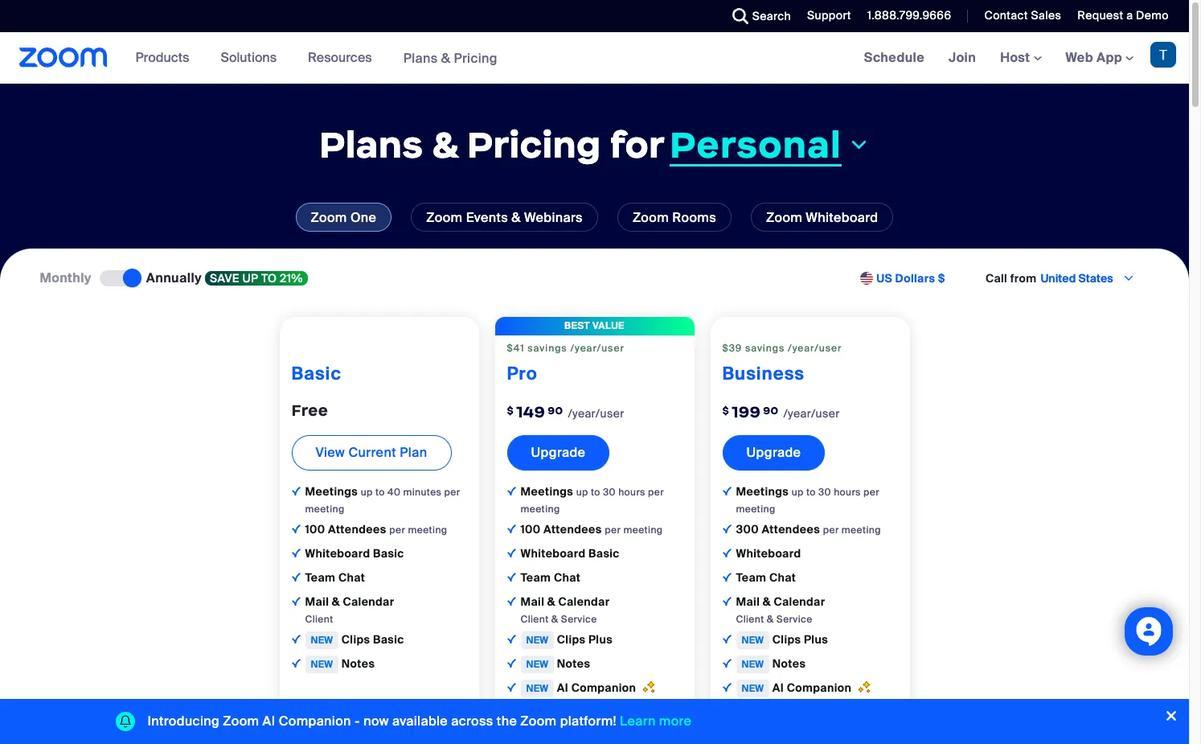 Task type: describe. For each thing, give the bounding box(es) containing it.
plans & pricing
[[404, 49, 498, 66]]

0 horizontal spatial ai
[[263, 713, 276, 730]]

savings for pro
[[528, 342, 568, 355]]

2 meetings from the left
[[521, 484, 577, 499]]

demo
[[1137, 8, 1170, 23]]

schedule
[[865, 49, 925, 66]]

across
[[452, 713, 494, 730]]

for
[[610, 121, 665, 168]]

per inside 300 attendees per meeting
[[824, 524, 840, 536]]

up inside the 'up to 40 minutes per meeting'
[[361, 486, 373, 499]]

$199.90 per year per user element
[[723, 391, 898, 427]]

resources
[[308, 49, 372, 66]]

personal
[[670, 121, 842, 168]]

per inside the 'up to 40 minutes per meeting'
[[445, 486, 461, 499]]

webinars
[[525, 209, 583, 226]]

plans & pricing for
[[319, 121, 665, 168]]

save
[[210, 271, 240, 286]]

21%
[[280, 271, 303, 286]]

annually
[[146, 270, 202, 286]]

mail for upgrade
[[737, 594, 760, 609]]

calendar for upgrade
[[774, 594, 826, 609]]

companion for cloud storage
[[572, 680, 637, 695]]

2 clips from the left
[[557, 632, 586, 647]]

down image
[[849, 136, 870, 155]]

team for view current plan
[[305, 570, 336, 585]]

meetings for view current plan
[[305, 484, 361, 499]]

-
[[355, 713, 360, 730]]

pro
[[507, 362, 538, 385]]

zoom for zoom whiteboard
[[767, 209, 803, 226]]

learn more link
[[620, 713, 692, 730]]

199
[[732, 402, 761, 421]]

annually save up to 21%
[[146, 270, 303, 286]]

solutions
[[221, 49, 277, 66]]

& inside tabs of zoom services tab list
[[512, 209, 521, 226]]

now
[[364, 713, 389, 730]]

2 cloud storage 5gb from the left
[[737, 705, 841, 719]]

2 team chat from the left
[[521, 570, 581, 585]]

$ for pro
[[507, 404, 514, 417]]

more
[[660, 713, 692, 730]]

attendees for upgrade
[[762, 522, 821, 536]]

available
[[393, 713, 448, 730]]

include image for essential apps
[[507, 731, 516, 740]]

request
[[1078, 8, 1124, 23]]

/year/user inside $ 199 90 /year/user
[[784, 406, 840, 421]]

essential
[[521, 729, 573, 743]]

new inside new clips basic
[[311, 634, 333, 647]]

mail & calendar client
[[305, 594, 395, 626]]

service for whiteboard
[[777, 613, 813, 626]]

2 client from the left
[[521, 613, 549, 626]]

us
[[877, 271, 893, 286]]

host
[[1001, 49, 1034, 66]]

$ 149 90 /year/user
[[507, 402, 625, 421]]

us dollars $
[[877, 271, 946, 286]]

zoom one
[[311, 209, 377, 226]]

current
[[349, 444, 397, 461]]

savings for business
[[746, 342, 785, 355]]

/year/user inside the $39 savings /year/user business
[[788, 342, 843, 355]]

a
[[1127, 8, 1134, 23]]

100 for clips plus
[[521, 522, 541, 536]]

2 upgrade link from the left
[[723, 435, 826, 471]]

join link
[[937, 32, 989, 84]]

contact sales
[[985, 8, 1062, 23]]

149
[[517, 402, 546, 421]]

300
[[737, 522, 759, 536]]

service for whiteboard basic
[[561, 613, 597, 626]]

team chat for view current plan
[[305, 570, 365, 585]]

companion for 5gb
[[787, 680, 852, 695]]

new clips basic
[[311, 632, 404, 647]]

mail for view current plan
[[305, 594, 329, 609]]

join
[[949, 49, 977, 66]]

resources button
[[308, 32, 379, 84]]

chat for upgrade
[[770, 570, 797, 585]]

schedule link
[[852, 32, 937, 84]]

sales
[[1032, 8, 1062, 23]]

clips for upgrade
[[773, 632, 802, 647]]

pricing for plans & pricing for
[[467, 121, 602, 168]]

main content containing personal
[[0, 32, 1190, 744]]

view current plan
[[316, 444, 428, 461]]

profile picture image
[[1151, 42, 1177, 68]]

Country/Region text field
[[1040, 270, 1122, 286]]

zoom whiteboard
[[767, 209, 879, 226]]

new ai companion for cloud storage
[[527, 680, 639, 695]]

2 5gb from the left
[[820, 706, 841, 719]]

new clips plus for 5gb
[[742, 632, 829, 647]]

solutions button
[[221, 32, 284, 84]]

1 upgrade from the left
[[531, 444, 586, 461]]

web
[[1066, 49, 1094, 66]]

2 team from the left
[[521, 570, 551, 585]]

100 attendees per meeting for plus
[[521, 522, 663, 536]]

2 mail from the left
[[521, 594, 545, 609]]

2 new notes from the left
[[527, 656, 591, 671]]

to inside annually save up to 21%
[[261, 271, 277, 286]]

the
[[497, 713, 517, 730]]

whiteboard basic for clips basic
[[305, 546, 404, 561]]

us dollars $ button
[[877, 271, 946, 287]]

30 for 300 attendees
[[819, 486, 832, 499]]

new notes for view current plan
[[311, 656, 375, 671]]

meeting inside the 'up to 40 minutes per meeting'
[[305, 503, 345, 516]]

whiteboard inside tabs of zoom services tab list
[[806, 209, 879, 226]]

up to 30 hours per meeting for 300 attendees
[[737, 486, 880, 516]]

introducing
[[148, 713, 220, 730]]

$39 savings /year/user business
[[723, 342, 843, 385]]

90 for pro
[[548, 404, 563, 417]]

one
[[351, 209, 377, 226]]

2 attendees from the left
[[544, 522, 602, 536]]

hours for 300 attendees
[[834, 486, 861, 499]]

value
[[593, 319, 625, 332]]

calendar for view current plan
[[343, 594, 395, 609]]

& inside mail & calendar client
[[332, 594, 340, 609]]

search button
[[721, 0, 796, 32]]

zoom for zoom one
[[311, 209, 347, 226]]

apps
[[576, 729, 605, 743]]

clips for view current plan
[[342, 632, 370, 647]]

client for view current plan
[[305, 613, 334, 626]]

zoom events & webinars
[[427, 209, 583, 226]]

zoom for zoom rooms
[[633, 209, 669, 226]]

plan
[[400, 444, 428, 461]]

1.888.799.9666
[[868, 8, 952, 23]]

1 cloud from the left
[[521, 705, 554, 719]]

up to 30 hours per meeting for 100 attendees
[[521, 486, 665, 516]]

rooms
[[673, 209, 717, 226]]

0 horizontal spatial companion
[[279, 713, 351, 730]]

product information navigation
[[124, 32, 510, 84]]

plus for cloud storage
[[589, 632, 613, 647]]

introducing zoom ai companion - now available across the zoom platform! learn more
[[148, 713, 692, 730]]

meetings navigation
[[852, 32, 1190, 84]]

contact
[[985, 8, 1029, 23]]

hours for 100 attendees
[[619, 486, 646, 499]]

2 storage from the left
[[772, 705, 817, 719]]

free
[[292, 401, 328, 420]]

/year/user inside $41 savings /year/user pro
[[571, 342, 625, 355]]



Task type: vqa. For each thing, say whether or not it's contained in the screenshot.
'View'
yes



Task type: locate. For each thing, give the bounding box(es) containing it.
new notes for upgrade
[[742, 656, 806, 671]]

5gb
[[604, 706, 625, 719], [820, 706, 841, 719]]

0 horizontal spatial service
[[561, 613, 597, 626]]

3 meetings from the left
[[737, 484, 792, 499]]

mail
[[305, 594, 329, 609], [521, 594, 545, 609], [737, 594, 760, 609]]

2 new ai companion from the left
[[742, 680, 855, 695]]

$ left 149
[[507, 404, 514, 417]]

90 for business
[[764, 404, 779, 417]]

0 horizontal spatial team
[[305, 570, 336, 585]]

1 100 from the left
[[305, 522, 325, 536]]

notes for view current plan
[[342, 656, 375, 671]]

view current plan link
[[292, 435, 452, 471]]

$ left 199
[[723, 404, 730, 417]]

attendees for view current plan
[[328, 522, 387, 536]]

view
[[316, 444, 345, 461]]

1 horizontal spatial ai
[[557, 680, 569, 695]]

include image for 100
[[507, 487, 516, 495]]

1 team chat from the left
[[305, 570, 365, 585]]

upgrade link down $ 199 90 /year/user on the bottom of the page
[[723, 435, 826, 471]]

1 whiteboard basic from the left
[[305, 546, 404, 561]]

up
[[243, 271, 259, 286], [361, 486, 373, 499], [577, 486, 589, 499], [792, 486, 804, 499]]

ai for 5gb
[[773, 680, 784, 695]]

/year/user up business at the right of the page
[[788, 342, 843, 355]]

1 horizontal spatial include image
[[507, 731, 516, 740]]

40
[[388, 486, 401, 499]]

call
[[986, 271, 1008, 286]]

1 chat from the left
[[339, 570, 365, 585]]

zoom right "introducing"
[[223, 713, 259, 730]]

0 vertical spatial include image
[[292, 487, 300, 495]]

1 horizontal spatial 100
[[521, 522, 541, 536]]

1 horizontal spatial include image
[[723, 487, 732, 495]]

1 30 from the left
[[603, 486, 616, 499]]

0 horizontal spatial new ai companion
[[527, 680, 639, 695]]

1 horizontal spatial cloud storage 5gb
[[737, 705, 841, 719]]

1 horizontal spatial plus
[[804, 632, 829, 647]]

calendar
[[343, 594, 395, 609], [559, 594, 610, 609], [774, 594, 826, 609]]

1 horizontal spatial 30
[[819, 486, 832, 499]]

0 horizontal spatial include image
[[507, 487, 516, 495]]

upgrade down $ 199 90 /year/user on the bottom of the page
[[747, 444, 802, 461]]

team for upgrade
[[737, 570, 767, 585]]

minutes
[[403, 486, 442, 499]]

3 team from the left
[[737, 570, 767, 585]]

$ inside $ 199 90 /year/user
[[723, 404, 730, 417]]

upgrade link down $ 149 90 /year/user
[[507, 435, 610, 471]]

zoom left events
[[427, 209, 463, 226]]

1 new notes from the left
[[311, 656, 375, 671]]

0 horizontal spatial new notes
[[311, 656, 375, 671]]

personal button
[[670, 121, 870, 168]]

upgrade down $ 149 90 /year/user
[[531, 444, 586, 461]]

2 horizontal spatial new notes
[[742, 656, 806, 671]]

3 team chat from the left
[[737, 570, 797, 585]]

0 horizontal spatial clips
[[342, 632, 370, 647]]

business
[[723, 362, 805, 385]]

3 clips from the left
[[773, 632, 802, 647]]

clips
[[342, 632, 370, 647], [557, 632, 586, 647], [773, 632, 802, 647]]

1 horizontal spatial team
[[521, 570, 551, 585]]

dollars
[[896, 271, 936, 286]]

client
[[305, 613, 334, 626], [521, 613, 549, 626], [737, 613, 765, 626]]

team
[[305, 570, 336, 585], [521, 570, 551, 585], [737, 570, 767, 585]]

monthly
[[40, 270, 92, 286]]

upgrade link
[[507, 435, 610, 471], [723, 435, 826, 471]]

90 right 149
[[548, 404, 563, 417]]

2 horizontal spatial mail
[[737, 594, 760, 609]]

0 horizontal spatial upgrade
[[531, 444, 586, 461]]

90 right 199
[[764, 404, 779, 417]]

1 mail & calendar client & service from the left
[[521, 594, 610, 626]]

0 horizontal spatial 30
[[603, 486, 616, 499]]

include image for meetings
[[292, 487, 300, 495]]

90 inside $ 149 90 /year/user
[[548, 404, 563, 417]]

2 mail & calendar client & service from the left
[[737, 594, 826, 626]]

1 upgrade link from the left
[[507, 435, 610, 471]]

30 for 100 attendees
[[603, 486, 616, 499]]

/year/user inside $ 149 90 /year/user
[[568, 406, 625, 421]]

2 upgrade from the left
[[747, 444, 802, 461]]

0 horizontal spatial savings
[[528, 342, 568, 355]]

1 horizontal spatial clips
[[557, 632, 586, 647]]

0 horizontal spatial $
[[507, 404, 514, 417]]

plans right resources dropdown button
[[404, 49, 438, 66]]

300 attendees per meeting
[[737, 522, 882, 536]]

savings up business at the right of the page
[[746, 342, 785, 355]]

request a demo link
[[1066, 0, 1190, 32], [1078, 8, 1170, 23]]

1 horizontal spatial hours
[[834, 486, 861, 499]]

90
[[548, 404, 563, 417], [764, 404, 779, 417]]

client for upgrade
[[737, 613, 765, 626]]

support link
[[796, 0, 856, 32], [808, 8, 852, 23]]

1 horizontal spatial upgrade link
[[723, 435, 826, 471]]

2 hours from the left
[[834, 486, 861, 499]]

mail & calendar client & service for whiteboard basic
[[521, 594, 610, 626]]

$ inside popup button
[[939, 271, 946, 286]]

new notes
[[311, 656, 375, 671], [527, 656, 591, 671], [742, 656, 806, 671]]

2 whiteboard basic from the left
[[521, 546, 620, 561]]

$149.90 per year per user element
[[507, 391, 683, 427]]

pricing inside product information navigation
[[454, 49, 498, 66]]

banner
[[0, 32, 1190, 84]]

2 calendar from the left
[[559, 594, 610, 609]]

include image
[[292, 487, 300, 495], [507, 731, 516, 740]]

3 chat from the left
[[770, 570, 797, 585]]

1 new ai companion from the left
[[527, 680, 639, 695]]

0 horizontal spatial whiteboard basic
[[305, 546, 404, 561]]

2 horizontal spatial calendar
[[774, 594, 826, 609]]

new
[[311, 634, 333, 647], [527, 634, 549, 647], [742, 634, 764, 647], [311, 658, 333, 671], [527, 658, 549, 671], [742, 658, 764, 671], [527, 682, 549, 695], [742, 682, 764, 695]]

3 mail from the left
[[737, 594, 760, 609]]

up inside annually save up to 21%
[[243, 271, 259, 286]]

1 meetings from the left
[[305, 484, 361, 499]]

zoom for zoom events & webinars
[[427, 209, 463, 226]]

1 new clips plus from the left
[[527, 632, 613, 647]]

0 horizontal spatial plus
[[589, 632, 613, 647]]

0 horizontal spatial meetings
[[305, 484, 361, 499]]

learn
[[620, 713, 656, 730]]

tabs of zoom services tab list
[[24, 203, 1166, 232]]

savings inside the $39 savings /year/user business
[[746, 342, 785, 355]]

zoom left rooms
[[633, 209, 669, 226]]

mail & calendar client & service for whiteboard
[[737, 594, 826, 626]]

1 horizontal spatial new clips plus
[[742, 632, 829, 647]]

new clips plus for cloud storage
[[527, 632, 613, 647]]

request a demo
[[1078, 8, 1170, 23]]

0 horizontal spatial 5gb
[[604, 706, 625, 719]]

2 notes from the left
[[557, 656, 591, 671]]

0 horizontal spatial cloud storage 5gb
[[521, 705, 625, 719]]

zoom logo image
[[19, 47, 107, 68]]

zoom rooms
[[633, 209, 717, 226]]

chat
[[339, 570, 365, 585], [554, 570, 581, 585], [770, 570, 797, 585]]

ai for cloud storage
[[557, 680, 569, 695]]

1 horizontal spatial new ai companion
[[742, 680, 855, 695]]

0 vertical spatial pricing
[[454, 49, 498, 66]]

3 notes from the left
[[773, 656, 806, 671]]

2 horizontal spatial meetings
[[737, 484, 792, 499]]

support
[[808, 8, 852, 23]]

zoom right the
[[521, 713, 557, 730]]

1 cloud storage 5gb from the left
[[521, 705, 625, 719]]

1 notes from the left
[[342, 656, 375, 671]]

show options image
[[1123, 272, 1136, 285]]

plans for plans & pricing for
[[319, 121, 424, 168]]

1 horizontal spatial up to 30 hours per meeting
[[737, 486, 880, 516]]

chat for view current plan
[[339, 570, 365, 585]]

$39
[[723, 342, 743, 355]]

include image
[[507, 487, 516, 495], [723, 487, 732, 495]]

1 include image from the left
[[507, 487, 516, 495]]

savings right $41 on the left top
[[528, 342, 568, 355]]

mail inside mail & calendar client
[[305, 594, 329, 609]]

meeting inside 300 attendees per meeting
[[842, 524, 882, 536]]

1 horizontal spatial client
[[521, 613, 549, 626]]

zoom down personal dropdown button on the right of the page
[[767, 209, 803, 226]]

3 new notes from the left
[[742, 656, 806, 671]]

web app
[[1066, 49, 1123, 66]]

0 horizontal spatial 90
[[548, 404, 563, 417]]

2 100 from the left
[[521, 522, 541, 536]]

2 horizontal spatial notes
[[773, 656, 806, 671]]

1 plus from the left
[[589, 632, 613, 647]]

2 horizontal spatial clips
[[773, 632, 802, 647]]

1 attendees from the left
[[328, 522, 387, 536]]

plans & pricing link
[[404, 49, 498, 66], [404, 49, 498, 66]]

upgrade
[[531, 444, 586, 461], [747, 444, 802, 461]]

include image for 300
[[723, 487, 732, 495]]

plans inside main content
[[319, 121, 424, 168]]

best
[[565, 319, 590, 332]]

1 horizontal spatial storage
[[772, 705, 817, 719]]

3 client from the left
[[737, 613, 765, 626]]

100 for clips basic
[[305, 522, 325, 536]]

plans inside product information navigation
[[404, 49, 438, 66]]

2 horizontal spatial chat
[[770, 570, 797, 585]]

2 chat from the left
[[554, 570, 581, 585]]

1 100 attendees per meeting from the left
[[305, 522, 448, 536]]

1 horizontal spatial mail & calendar client & service
[[737, 594, 826, 626]]

/year/user
[[571, 342, 625, 355], [788, 342, 843, 355], [568, 406, 625, 421], [784, 406, 840, 421]]

products button
[[136, 32, 197, 84]]

main content
[[0, 32, 1190, 744]]

1 team from the left
[[305, 570, 336, 585]]

1 horizontal spatial notes
[[557, 656, 591, 671]]

1 horizontal spatial cloud
[[737, 705, 770, 719]]

1 horizontal spatial $
[[723, 404, 730, 417]]

team chat
[[305, 570, 365, 585], [521, 570, 581, 585], [737, 570, 797, 585]]

100 attendees per meeting for basic
[[305, 522, 448, 536]]

0 horizontal spatial mail
[[305, 594, 329, 609]]

0 horizontal spatial client
[[305, 613, 334, 626]]

0 horizontal spatial hours
[[619, 486, 646, 499]]

plans for plans & pricing
[[404, 49, 438, 66]]

platform!
[[560, 713, 617, 730]]

up to 30 hours per meeting
[[521, 486, 665, 516], [737, 486, 880, 516]]

1 up to 30 hours per meeting from the left
[[521, 486, 665, 516]]

whiteboard basic
[[305, 546, 404, 561], [521, 546, 620, 561]]

0 horizontal spatial storage
[[557, 705, 601, 719]]

web app button
[[1066, 49, 1134, 66]]

team chat for upgrade
[[737, 570, 797, 585]]

0 horizontal spatial calendar
[[343, 594, 395, 609]]

2 horizontal spatial client
[[737, 613, 765, 626]]

1 vertical spatial include image
[[507, 731, 516, 740]]

2 horizontal spatial ai
[[773, 680, 784, 695]]

essential apps
[[521, 729, 605, 743]]

0 horizontal spatial up to 30 hours per meeting
[[521, 486, 665, 516]]

2 savings from the left
[[746, 342, 785, 355]]

0 horizontal spatial include image
[[292, 487, 300, 495]]

plus
[[589, 632, 613, 647], [804, 632, 829, 647]]

events
[[466, 209, 509, 226]]

plans
[[404, 49, 438, 66], [319, 121, 424, 168]]

$ right dollars
[[939, 271, 946, 286]]

plans up "one" at left
[[319, 121, 424, 168]]

30
[[603, 486, 616, 499], [819, 486, 832, 499]]

$ 199 90 /year/user
[[723, 402, 840, 421]]

1 horizontal spatial chat
[[554, 570, 581, 585]]

0 horizontal spatial attendees
[[328, 522, 387, 536]]

1 mail from the left
[[305, 594, 329, 609]]

1 clips from the left
[[342, 632, 370, 647]]

from
[[1011, 271, 1037, 286]]

host button
[[1001, 49, 1042, 66]]

best value
[[565, 319, 625, 332]]

service
[[561, 613, 597, 626], [777, 613, 813, 626]]

1 calendar from the left
[[343, 594, 395, 609]]

1 vertical spatial pricing
[[467, 121, 602, 168]]

1 hours from the left
[[619, 486, 646, 499]]

$41
[[507, 342, 525, 355]]

1 horizontal spatial mail
[[521, 594, 545, 609]]

call from
[[986, 271, 1037, 286]]

3 attendees from the left
[[762, 522, 821, 536]]

new ai companion for 5gb
[[742, 680, 855, 695]]

2 horizontal spatial team chat
[[737, 570, 797, 585]]

2 90 from the left
[[764, 404, 779, 417]]

meetings for upgrade
[[737, 484, 792, 499]]

1 horizontal spatial companion
[[572, 680, 637, 695]]

$ for business
[[723, 404, 730, 417]]

0 horizontal spatial team chat
[[305, 570, 365, 585]]

1 horizontal spatial 100 attendees per meeting
[[521, 522, 663, 536]]

$41 savings /year/user pro
[[507, 342, 625, 385]]

2 service from the left
[[777, 613, 813, 626]]

1 horizontal spatial 5gb
[[820, 706, 841, 719]]

contact sales link
[[973, 0, 1066, 32], [985, 8, 1062, 23]]

1 horizontal spatial calendar
[[559, 594, 610, 609]]

1 horizontal spatial savings
[[746, 342, 785, 355]]

banner containing products
[[0, 32, 1190, 84]]

1 horizontal spatial meetings
[[521, 484, 577, 499]]

0 horizontal spatial 100 attendees per meeting
[[305, 522, 448, 536]]

0 horizontal spatial mail & calendar client & service
[[521, 594, 610, 626]]

0 horizontal spatial 100
[[305, 522, 325, 536]]

1 horizontal spatial team chat
[[521, 570, 581, 585]]

2 include image from the left
[[723, 487, 732, 495]]

/year/user down $41 savings /year/user pro
[[568, 406, 625, 421]]

& inside product information navigation
[[441, 49, 451, 66]]

1 storage from the left
[[557, 705, 601, 719]]

pricing for plans & pricing
[[454, 49, 498, 66]]

meetings
[[305, 484, 361, 499], [521, 484, 577, 499], [737, 484, 792, 499]]

90 inside $ 199 90 /year/user
[[764, 404, 779, 417]]

$ inside $ 149 90 /year/user
[[507, 404, 514, 417]]

1 client from the left
[[305, 613, 334, 626]]

plus for 5gb
[[804, 632, 829, 647]]

0 horizontal spatial new clips plus
[[527, 632, 613, 647]]

0 horizontal spatial upgrade link
[[507, 435, 610, 471]]

2 cloud from the left
[[737, 705, 770, 719]]

0 horizontal spatial chat
[[339, 570, 365, 585]]

0 vertical spatial plans
[[404, 49, 438, 66]]

2 up to 30 hours per meeting from the left
[[737, 486, 880, 516]]

search
[[753, 9, 792, 23]]

calendar inside mail & calendar client
[[343, 594, 395, 609]]

client inside mail & calendar client
[[305, 613, 334, 626]]

ok image
[[507, 524, 516, 533], [292, 549, 300, 557], [723, 549, 732, 557], [292, 573, 300, 582], [723, 573, 732, 582], [292, 597, 300, 606], [507, 597, 516, 606], [292, 659, 300, 668], [723, 683, 732, 692]]

1 horizontal spatial service
[[777, 613, 813, 626]]

2 horizontal spatial team
[[737, 570, 767, 585]]

1 vertical spatial plans
[[319, 121, 424, 168]]

1 savings from the left
[[528, 342, 568, 355]]

1 horizontal spatial whiteboard basic
[[521, 546, 620, 561]]

whiteboard basic for clips plus
[[521, 546, 620, 561]]

0 horizontal spatial notes
[[342, 656, 375, 671]]

2 horizontal spatial attendees
[[762, 522, 821, 536]]

hours
[[619, 486, 646, 499], [834, 486, 861, 499]]

2 new clips plus from the left
[[742, 632, 829, 647]]

1 90 from the left
[[548, 404, 563, 417]]

cloud right more
[[737, 705, 770, 719]]

/year/user down best value
[[571, 342, 625, 355]]

0 horizontal spatial cloud
[[521, 705, 554, 719]]

to inside the 'up to 40 minutes per meeting'
[[376, 486, 385, 499]]

1 horizontal spatial attendees
[[544, 522, 602, 536]]

zoom left "one" at left
[[311, 209, 347, 226]]

whiteboard
[[806, 209, 879, 226], [305, 546, 370, 561], [521, 546, 586, 561], [737, 546, 802, 561]]

2 30 from the left
[[819, 486, 832, 499]]

100 attendees per meeting
[[305, 522, 448, 536], [521, 522, 663, 536]]

app
[[1097, 49, 1123, 66]]

3 calendar from the left
[[774, 594, 826, 609]]

/year/user down the $39 savings /year/user business
[[784, 406, 840, 421]]

products
[[136, 49, 189, 66]]

savings inside $41 savings /year/user pro
[[528, 342, 568, 355]]

1 service from the left
[[561, 613, 597, 626]]

1 horizontal spatial upgrade
[[747, 444, 802, 461]]

2 100 attendees per meeting from the left
[[521, 522, 663, 536]]

1 horizontal spatial 90
[[764, 404, 779, 417]]

1 horizontal spatial new notes
[[527, 656, 591, 671]]

ok image
[[292, 524, 300, 533], [723, 524, 732, 533], [507, 549, 516, 557], [507, 573, 516, 582], [723, 597, 732, 606], [292, 635, 300, 643], [507, 635, 516, 643], [723, 635, 732, 643], [507, 659, 516, 668], [723, 659, 732, 668], [507, 683, 516, 692], [507, 707, 516, 716]]

1 5gb from the left
[[604, 706, 625, 719]]

up to 40 minutes per meeting
[[305, 486, 461, 516]]

notes for upgrade
[[773, 656, 806, 671]]

2 plus from the left
[[804, 632, 829, 647]]

cloud up essential
[[521, 705, 554, 719]]

100
[[305, 522, 325, 536], [521, 522, 541, 536]]

attendees
[[328, 522, 387, 536], [544, 522, 602, 536], [762, 522, 821, 536]]

savings
[[528, 342, 568, 355], [746, 342, 785, 355]]

2 horizontal spatial $
[[939, 271, 946, 286]]

1.888.799.9666 button
[[856, 0, 956, 32], [868, 8, 952, 23]]

2 horizontal spatial companion
[[787, 680, 852, 695]]



